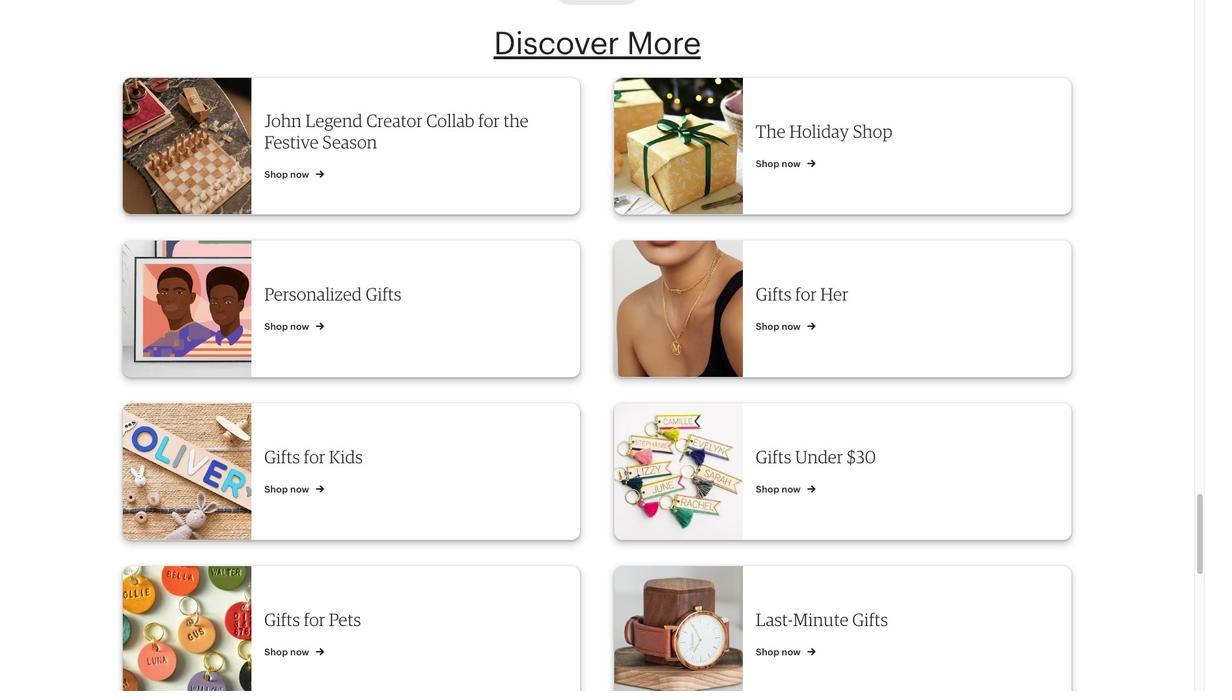 Task type: vqa. For each thing, say whether or not it's contained in the screenshot.
the (60%
no



Task type: describe. For each thing, give the bounding box(es) containing it.
gifts right minute
[[853, 610, 889, 631]]

discover
[[494, 25, 619, 61]]

gifts for gifts for her
[[756, 284, 792, 305]]

now for gifts for kids
[[290, 485, 310, 495]]

under
[[796, 447, 844, 468]]

personalized gifts
[[264, 284, 402, 305]]

now for john legend creator collab for the festive season
[[290, 169, 310, 180]]

gifts right personalized
[[366, 284, 402, 305]]

now for last-minute gifts
[[782, 647, 801, 658]]

shop now for john legend creator collab for the festive season
[[264, 169, 312, 180]]

festive
[[264, 131, 319, 153]]

now for the holiday shop
[[782, 159, 801, 169]]

for inside john legend creator collab for the festive season
[[479, 110, 500, 131]]

gifts for gifts for pets
[[264, 610, 300, 631]]

personalized
[[264, 284, 362, 305]]

kids
[[329, 447, 363, 468]]

shop for pets
[[264, 647, 288, 658]]

more
[[627, 25, 701, 61]]

legend
[[306, 110, 363, 131]]

john legend creator collab for the festive season
[[264, 110, 529, 153]]

shop down personalized
[[264, 322, 288, 332]]

minute
[[794, 610, 849, 631]]

shop now for last-minute gifts
[[756, 647, 804, 658]]

gifts for gifts under $30
[[756, 447, 792, 468]]

the holiday shop
[[756, 121, 893, 142]]

shop now for gifts for pets
[[264, 647, 312, 658]]

her
[[821, 284, 849, 305]]

$30
[[847, 447, 877, 468]]

shop for gifts
[[756, 647, 780, 658]]

shop now for personalized gifts
[[264, 322, 312, 332]]

shop now for gifts for her
[[756, 322, 804, 332]]

now for personalized gifts
[[290, 322, 310, 332]]



Task type: locate. For each thing, give the bounding box(es) containing it.
gifts left pets
[[264, 610, 300, 631]]

now down gifts for her
[[782, 322, 801, 332]]

shop now down 'gifts under $30'
[[756, 485, 804, 495]]

shop for her
[[756, 322, 780, 332]]

shop right holiday
[[853, 121, 893, 142]]

shop for kids
[[264, 485, 288, 495]]

shop for creator
[[264, 169, 288, 180]]

the
[[756, 121, 786, 142]]

now down the last- in the bottom of the page
[[782, 647, 801, 658]]

shop down gifts for her
[[756, 322, 780, 332]]

shop now for the holiday shop
[[756, 159, 804, 169]]

holiday
[[790, 121, 850, 142]]

shop now for gifts for kids
[[264, 485, 312, 495]]

gifts left kids
[[264, 447, 300, 468]]

now for gifts for her
[[782, 322, 801, 332]]

now down gifts for kids on the bottom left
[[290, 485, 310, 495]]

discover more link
[[494, 25, 701, 61]]

gifts left under
[[756, 447, 792, 468]]

shop down festive
[[264, 169, 288, 180]]

shop down the last- in the bottom of the page
[[756, 647, 780, 658]]

shop down gifts for kids on the bottom left
[[264, 485, 288, 495]]

for left kids
[[304, 447, 326, 468]]

shop now down gifts for kids on the bottom left
[[264, 485, 312, 495]]

gifts for kids
[[264, 447, 363, 468]]

for left pets
[[304, 610, 326, 631]]

for for gifts for kids
[[304, 447, 326, 468]]

gifts left her
[[756, 284, 792, 305]]

shop for $30
[[756, 485, 780, 495]]

shop down the
[[756, 159, 780, 169]]

last-
[[756, 610, 794, 631]]

shop now down the last- in the bottom of the page
[[756, 647, 804, 658]]

last-minute gifts
[[756, 610, 889, 631]]

now down festive
[[290, 169, 310, 180]]

collab
[[427, 110, 475, 131]]

shop for shop
[[756, 159, 780, 169]]

shop down 'gifts under $30'
[[756, 485, 780, 495]]

now down 'gifts under $30'
[[782, 485, 801, 495]]

shop now for gifts under $30
[[756, 485, 804, 495]]

now down the
[[782, 159, 801, 169]]

discover more
[[494, 25, 701, 61]]

gifts for gifts for kids
[[264, 447, 300, 468]]

shop now down the
[[756, 159, 804, 169]]

for left her
[[796, 284, 817, 305]]

for for gifts for her
[[796, 284, 817, 305]]

now
[[782, 159, 801, 169], [290, 169, 310, 180], [290, 322, 310, 332], [782, 322, 801, 332], [290, 485, 310, 495], [782, 485, 801, 495], [290, 647, 310, 658], [782, 647, 801, 658]]

creator
[[367, 110, 423, 131]]

season
[[323, 131, 378, 153]]

gifts
[[366, 284, 402, 305], [756, 284, 792, 305], [264, 447, 300, 468], [756, 447, 792, 468], [264, 610, 300, 631], [853, 610, 889, 631]]

shop now down gifts for her
[[756, 322, 804, 332]]

gifts under $30
[[756, 447, 877, 468]]

for for gifts for pets
[[304, 610, 326, 631]]

john
[[264, 110, 302, 131]]

shop now down gifts for pets
[[264, 647, 312, 658]]

now for gifts for pets
[[290, 647, 310, 658]]

shop
[[853, 121, 893, 142], [756, 159, 780, 169], [264, 169, 288, 180], [264, 322, 288, 332], [756, 322, 780, 332], [264, 485, 288, 495], [756, 485, 780, 495], [264, 647, 288, 658], [756, 647, 780, 658]]

for
[[479, 110, 500, 131], [796, 284, 817, 305], [304, 447, 326, 468], [304, 610, 326, 631]]

shop now
[[756, 159, 804, 169], [264, 169, 312, 180], [264, 322, 312, 332], [756, 322, 804, 332], [264, 485, 312, 495], [756, 485, 804, 495], [264, 647, 312, 658], [756, 647, 804, 658]]

now down gifts for pets
[[290, 647, 310, 658]]

gifts for pets
[[264, 610, 361, 631]]

shop now down personalized
[[264, 322, 312, 332]]

gifts for her
[[756, 284, 849, 305]]

the
[[504, 110, 529, 131]]

pets
[[329, 610, 361, 631]]

for left the
[[479, 110, 500, 131]]

now for gifts under $30
[[782, 485, 801, 495]]

shop down gifts for pets
[[264, 647, 288, 658]]

shop now down festive
[[264, 169, 312, 180]]

now down personalized
[[290, 322, 310, 332]]



